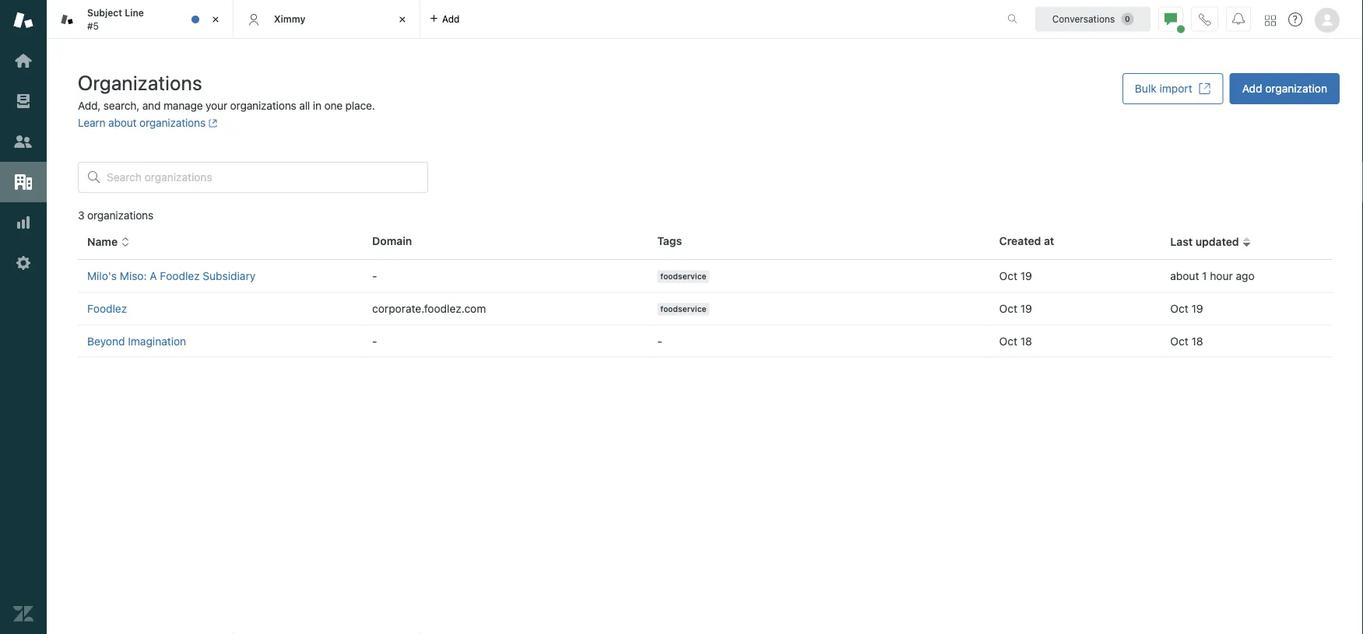 Task type: vqa. For each thing, say whether or not it's contained in the screenshot.
tab
yes



Task type: locate. For each thing, give the bounding box(es) containing it.
- for beyond imagination
[[372, 335, 377, 348]]

subsidiary
[[203, 270, 256, 282]]

ago
[[1237, 270, 1255, 282]]

button displays agent's chat status as online. image
[[1165, 13, 1178, 25]]

tab
[[47, 0, 234, 39]]

2 vertical spatial organizations
[[87, 209, 154, 222]]

domain
[[372, 235, 412, 248]]

add
[[442, 14, 460, 25]]

imagination
[[128, 335, 186, 348]]

add,
[[78, 99, 101, 112]]

search,
[[103, 99, 140, 112]]

oct for about 1 hour ago
[[1000, 270, 1018, 282]]

1 horizontal spatial oct 18
[[1171, 335, 1204, 348]]

about left '1'
[[1171, 270, 1200, 282]]

foodlez
[[160, 270, 200, 282], [87, 303, 127, 315]]

close image up organizations add, search, and manage your organizations all in one place.
[[208, 12, 224, 27]]

2 oct 18 from the left
[[1171, 335, 1204, 348]]

foodlez up the beyond
[[87, 303, 127, 315]]

ximmy tab
[[234, 0, 421, 39]]

close image
[[208, 12, 224, 27], [395, 12, 410, 27]]

0 horizontal spatial oct 18
[[1000, 335, 1033, 348]]

beyond imagination link
[[87, 335, 186, 348]]

get help image
[[1289, 12, 1303, 26]]

oct 19
[[1000, 270, 1033, 282], [1000, 303, 1033, 315], [1171, 303, 1204, 315]]

#5
[[87, 20, 99, 31]]

learn
[[78, 116, 106, 129]]

1 horizontal spatial foodlez
[[160, 270, 200, 282]]

admin image
[[13, 253, 33, 273]]

oct 18
[[1000, 335, 1033, 348], [1171, 335, 1204, 348]]

0 vertical spatial about
[[108, 116, 137, 129]]

created at
[[1000, 235, 1055, 248]]

18
[[1021, 335, 1033, 348], [1192, 335, 1204, 348]]

name button
[[87, 235, 130, 249]]

at
[[1044, 235, 1055, 248]]

organizations
[[230, 99, 296, 112], [139, 116, 206, 129], [87, 209, 154, 222]]

0 horizontal spatial close image
[[208, 12, 224, 27]]

0 horizontal spatial foodlez
[[87, 303, 127, 315]]

views image
[[13, 91, 33, 111]]

19 for oct 19
[[1021, 303, 1033, 315]]

1 horizontal spatial close image
[[395, 12, 410, 27]]

Search organizations field
[[107, 171, 418, 185]]

place.
[[346, 99, 375, 112]]

last updated
[[1171, 236, 1240, 249]]

tab containing subject line
[[47, 0, 234, 39]]

close image inside "ximmy" tab
[[395, 12, 410, 27]]

oct 19 for about
[[1000, 270, 1033, 282]]

ximmy
[[274, 13, 306, 24]]

main element
[[0, 0, 47, 635]]

about 1 hour ago
[[1171, 270, 1255, 282]]

about down 'search,'
[[108, 116, 137, 129]]

add
[[1243, 82, 1263, 95]]

2 close image from the left
[[395, 12, 410, 27]]

1 close image from the left
[[208, 12, 224, 27]]

0 vertical spatial foodlez
[[160, 270, 200, 282]]

2 foodservice from the top
[[661, 305, 707, 314]]

1 oct 18 from the left
[[1000, 335, 1033, 348]]

zendesk products image
[[1266, 15, 1277, 26]]

oct for oct 19
[[1000, 303, 1018, 315]]

foodlez right a
[[160, 270, 200, 282]]

2 18 from the left
[[1192, 335, 1204, 348]]

1 horizontal spatial 18
[[1192, 335, 1204, 348]]

0 vertical spatial foodservice
[[661, 272, 707, 281]]

1 vertical spatial about
[[1171, 270, 1200, 282]]

corporate.foodlez.com
[[372, 303, 486, 315]]

-
[[372, 270, 377, 282], [372, 335, 377, 348], [658, 335, 663, 348]]

0 horizontal spatial 18
[[1021, 335, 1033, 348]]

beyond
[[87, 335, 125, 348]]

oct
[[1000, 270, 1018, 282], [1000, 303, 1018, 315], [1171, 303, 1189, 315], [1000, 335, 1018, 348], [1171, 335, 1189, 348]]

zendesk support image
[[13, 10, 33, 30]]

bulk import button
[[1123, 73, 1224, 104]]

1 vertical spatial foodservice
[[661, 305, 707, 314]]

0 vertical spatial organizations
[[230, 99, 296, 112]]

oct 19 for oct
[[1000, 303, 1033, 315]]

updated
[[1196, 236, 1240, 249]]

bulk
[[1136, 82, 1157, 95]]

miso:
[[120, 270, 147, 282]]

last
[[1171, 236, 1193, 249]]

1 vertical spatial organizations
[[139, 116, 206, 129]]

add organization button
[[1230, 73, 1340, 104]]

about
[[108, 116, 137, 129], [1171, 270, 1200, 282]]

conversations
[[1053, 14, 1116, 25]]

1 foodservice from the top
[[661, 272, 707, 281]]

foodservice
[[661, 272, 707, 281], [661, 305, 707, 314]]

19
[[1021, 270, 1033, 282], [1021, 303, 1033, 315], [1192, 303, 1204, 315]]

organizations up name button
[[87, 209, 154, 222]]

organizations down manage
[[139, 116, 206, 129]]

organizations left all
[[230, 99, 296, 112]]

close image left add "dropdown button"
[[395, 12, 410, 27]]

one
[[324, 99, 343, 112]]

close image inside tab
[[208, 12, 224, 27]]



Task type: describe. For each thing, give the bounding box(es) containing it.
3 organizations
[[78, 209, 154, 222]]

organizations image
[[13, 172, 33, 192]]

organization
[[1266, 82, 1328, 95]]

1 18 from the left
[[1021, 335, 1033, 348]]

0 horizontal spatial about
[[108, 116, 137, 129]]

notifications image
[[1233, 13, 1245, 25]]

foodservice for -
[[661, 272, 707, 281]]

and
[[142, 99, 161, 112]]

subject line #5
[[87, 7, 144, 31]]

reporting image
[[13, 213, 33, 233]]

customers image
[[13, 132, 33, 152]]

organizations inside organizations add, search, and manage your organizations all in one place.
[[230, 99, 296, 112]]

add organization
[[1243, 82, 1328, 95]]

beyond imagination
[[87, 335, 186, 348]]

- for milo's miso: a foodlez subsidiary
[[372, 270, 377, 282]]

1
[[1203, 270, 1208, 282]]

foodservice for corporate.foodlez.com
[[661, 305, 707, 314]]

hour
[[1211, 270, 1234, 282]]

get started image
[[13, 51, 33, 71]]

created
[[1000, 235, 1042, 248]]

subject
[[87, 7, 122, 18]]

last updated button
[[1171, 235, 1252, 249]]

19 for about 1 hour ago
[[1021, 270, 1033, 282]]

name
[[87, 236, 118, 249]]

milo's
[[87, 270, 117, 282]]

(opens in a new tab) image
[[206, 119, 218, 128]]

tags
[[658, 235, 682, 248]]

oct for oct 18
[[1000, 335, 1018, 348]]

manage
[[164, 99, 203, 112]]

your
[[206, 99, 227, 112]]

tabs tab list
[[47, 0, 992, 39]]

in
[[313, 99, 322, 112]]

a
[[150, 270, 157, 282]]

1 vertical spatial foodlez
[[87, 303, 127, 315]]

conversations button
[[1036, 7, 1151, 32]]

organizations add, search, and manage your organizations all in one place.
[[78, 70, 375, 112]]

milo's miso: a foodlez subsidiary link
[[87, 270, 256, 282]]

line
[[125, 7, 144, 18]]

learn about organizations
[[78, 116, 206, 129]]

foodlez link
[[87, 303, 127, 315]]

milo's miso: a foodlez subsidiary
[[87, 270, 256, 282]]

learn about organizations link
[[78, 116, 218, 129]]

all
[[299, 99, 310, 112]]

organizations
[[78, 70, 202, 94]]

zendesk image
[[13, 604, 33, 625]]

bulk import
[[1136, 82, 1193, 95]]

1 horizontal spatial about
[[1171, 270, 1200, 282]]

add button
[[421, 0, 469, 38]]

3
[[78, 209, 84, 222]]

import
[[1160, 82, 1193, 95]]



